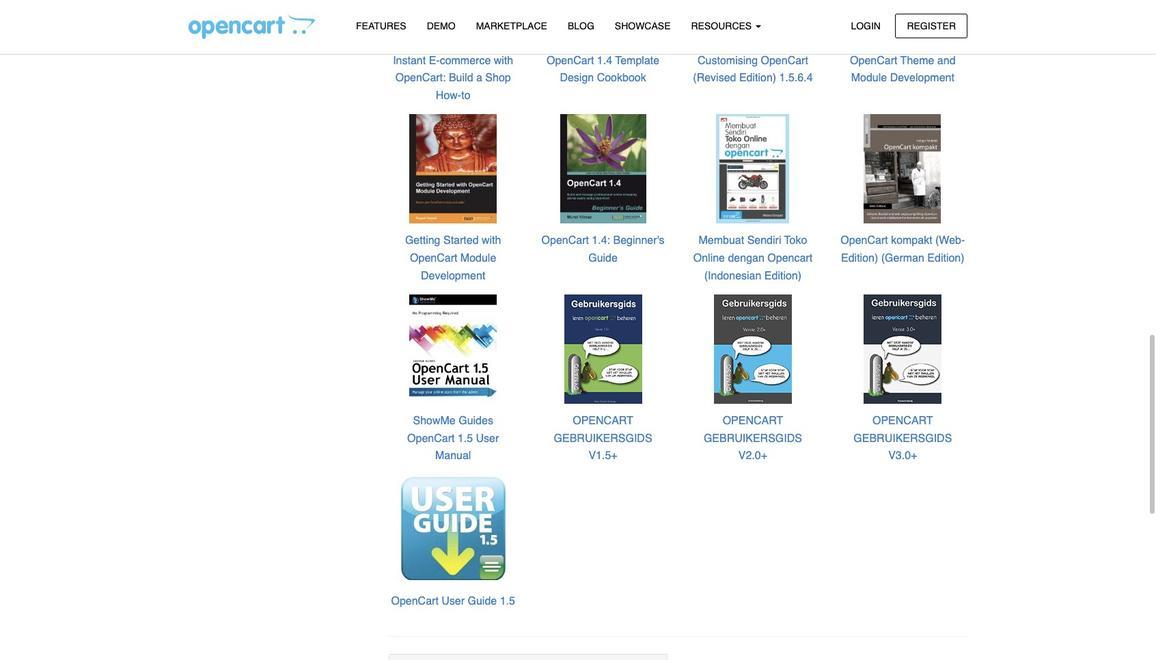 Task type: describe. For each thing, give the bounding box(es) containing it.
(revised
[[694, 72, 737, 84]]

getting started with opencart module development image
[[398, 113, 509, 224]]

a
[[477, 72, 483, 84]]

opencart gebruikersgids v3.0+
[[854, 415, 953, 462]]

toko
[[785, 235, 808, 247]]

opencart kompakt (web- edition) (german edition)
[[841, 235, 966, 265]]

opencart gebruikersgids v3.0+ image
[[848, 294, 959, 405]]

showme guides opencart 1.5 user manual link
[[408, 415, 499, 462]]

opencart gebruikersgids v2.0+
[[704, 415, 803, 462]]

sendiri
[[748, 235, 782, 247]]

opencart - open source shopping cart solution image
[[189, 14, 315, 39]]

features
[[356, 21, 407, 31]]

resources link
[[681, 14, 772, 38]]

opencart 1.4 template design cookbook image
[[548, 0, 659, 44]]

edition) inside membuat sendiri toko online dengan opencart (indonesian edition)
[[765, 270, 802, 282]]

showme guides opencart 1.5 user manual image
[[398, 294, 509, 405]]

membuat sendiri toko online dengan opencart (indonesian edition)
[[694, 235, 813, 282]]

opencart theme and module development link
[[851, 54, 956, 84]]

opencart:
[[396, 72, 446, 84]]

gebruikersgids for v2.0+
[[704, 433, 803, 445]]

(german
[[882, 252, 925, 265]]

resources
[[692, 21, 755, 31]]

v3.0+
[[889, 450, 918, 462]]

opencart inside customising opencart (revised edition) 1.5.6.4
[[761, 54, 809, 67]]

opencart for v3.0+
[[873, 415, 934, 427]]

gebruikersgids for v3.0+
[[854, 433, 953, 445]]

dengan
[[728, 252, 765, 265]]

showme
[[413, 415, 456, 427]]

template
[[616, 54, 660, 67]]

kompakt
[[892, 235, 933, 247]]

opencart inside showme guides opencart 1.5 user manual
[[408, 433, 455, 445]]

opencart user guide 1.5
[[391, 595, 515, 608]]

user inside showme guides opencart 1.5 user manual
[[476, 433, 499, 445]]

opencart 1.4: beginner's guide link
[[542, 235, 665, 265]]

edition) left (german
[[842, 252, 879, 265]]

customising opencart (revised edition) 1.5.6.4
[[694, 54, 813, 84]]

development inside getting started with opencart module development
[[421, 270, 486, 282]]

beginner's
[[614, 235, 665, 247]]

module inside the opencart theme and module development
[[852, 72, 888, 84]]

opencart gebruikersgids v1.5+ image
[[548, 294, 659, 405]]

opencart inside the opencart theme and module development
[[851, 54, 898, 67]]

v2.0+
[[739, 450, 768, 462]]

opencart kompakt (web- edition) (german edition) link
[[841, 235, 966, 265]]

features link
[[346, 14, 417, 38]]

blog
[[568, 21, 595, 31]]

build
[[449, 72, 473, 84]]

edition) down (web-
[[928, 252, 965, 265]]

opencart 1.4 template design cookbook
[[547, 54, 660, 84]]

with inside getting started with opencart module development
[[482, 235, 501, 247]]

edition) inside customising opencart (revised edition) 1.5.6.4
[[740, 72, 777, 84]]

opencart gebruikersgids v2.0+ image
[[698, 294, 809, 405]]

design
[[560, 72, 594, 84]]

1.5 for opencart
[[458, 433, 473, 445]]

to
[[462, 89, 471, 102]]

0 horizontal spatial guide
[[468, 595, 497, 608]]



Task type: vqa. For each thing, say whether or not it's contained in the screenshot.
Module inside the 'Getting Started with OpenCart Module Development'
yes



Task type: locate. For each thing, give the bounding box(es) containing it.
opencart inside 'opencart gebruikersgids v2.0+'
[[723, 415, 784, 427]]

user
[[476, 433, 499, 445], [442, 595, 465, 608]]

demo
[[427, 21, 456, 31]]

0 vertical spatial with
[[494, 54, 514, 67]]

development inside the opencart theme and module development
[[891, 72, 955, 84]]

gebruikersgids up v3.0+
[[854, 433, 953, 445]]

online
[[694, 252, 725, 265]]

1.4
[[597, 54, 613, 67]]

3 opencart from the left
[[873, 415, 934, 427]]

cookbook
[[597, 72, 647, 84]]

opencart theme and module development
[[851, 54, 956, 84]]

0 horizontal spatial gebruikersgids
[[554, 433, 653, 445]]

gebruikersgids for v1.5+
[[554, 433, 653, 445]]

2 horizontal spatial gebruikersgids
[[854, 433, 953, 445]]

opencart kompakt (web-edition) (german edition) image
[[848, 113, 959, 224]]

showcase link
[[605, 14, 681, 38]]

0 vertical spatial user
[[476, 433, 499, 445]]

1 horizontal spatial development
[[891, 72, 955, 84]]

1 vertical spatial guide
[[468, 595, 497, 608]]

development
[[891, 72, 955, 84], [421, 270, 486, 282]]

opencart for v1.5+
[[573, 415, 634, 427]]

login
[[852, 20, 881, 31]]

opencart inside opencart gebruikersgids v1.5+
[[573, 415, 634, 427]]

opencart inside opencart 1.4: beginner's guide
[[542, 235, 589, 247]]

1 opencart from the left
[[573, 415, 634, 427]]

demo link
[[417, 14, 466, 38]]

1 gebruikersgids from the left
[[554, 433, 653, 445]]

v1.5+
[[589, 450, 618, 462]]

1 vertical spatial user
[[442, 595, 465, 608]]

opencart
[[547, 54, 594, 67], [761, 54, 809, 67], [851, 54, 898, 67], [542, 235, 589, 247], [841, 235, 889, 247], [410, 252, 458, 265], [408, 433, 455, 445], [391, 595, 439, 608]]

customising opencart (revised edition) 1.5.6.4 image
[[698, 0, 809, 44]]

instant e-commerce with opencart: build a shop how-to image
[[398, 0, 509, 44]]

membuat sendiri toko online dengan opencart (indonesian edition) link
[[694, 235, 813, 282]]

0 vertical spatial guide
[[589, 252, 618, 265]]

(web-
[[936, 235, 966, 247]]

getting started with opencart module development
[[405, 235, 501, 282]]

opencart inside getting started with opencart module development
[[410, 252, 458, 265]]

1 vertical spatial with
[[482, 235, 501, 247]]

0 horizontal spatial module
[[461, 252, 497, 265]]

marketplace
[[476, 21, 548, 31]]

1 horizontal spatial gebruikersgids
[[704, 433, 803, 445]]

opencart for v2.0+
[[723, 415, 784, 427]]

0 vertical spatial module
[[852, 72, 888, 84]]

instant
[[393, 54, 426, 67]]

module down login link on the right top
[[852, 72, 888, 84]]

module inside getting started with opencart module development
[[461, 252, 497, 265]]

0 horizontal spatial 1.5
[[458, 433, 473, 445]]

module
[[852, 72, 888, 84], [461, 252, 497, 265]]

opencart user guide 1.5 link
[[391, 595, 515, 608]]

guide
[[589, 252, 618, 265], [468, 595, 497, 608]]

1 vertical spatial 1.5
[[500, 595, 515, 608]]

with right started at the top left of page
[[482, 235, 501, 247]]

showme guides opencart 1.5 user manual
[[408, 415, 499, 462]]

with up shop at the left top of the page
[[494, 54, 514, 67]]

theme
[[901, 54, 935, 67]]

guides
[[459, 415, 494, 427]]

3 gebruikersgids from the left
[[854, 433, 953, 445]]

opencart inside opencart 1.4 template design cookbook
[[547, 54, 594, 67]]

module down started at the top left of page
[[461, 252, 497, 265]]

opencart user guide 1.5 image
[[398, 474, 509, 585]]

1 vertical spatial module
[[461, 252, 497, 265]]

register link
[[896, 13, 968, 38]]

1 horizontal spatial user
[[476, 433, 499, 445]]

with
[[494, 54, 514, 67], [482, 235, 501, 247]]

1 horizontal spatial module
[[852, 72, 888, 84]]

how-
[[436, 89, 462, 102]]

0 horizontal spatial opencart
[[573, 415, 634, 427]]

1 horizontal spatial guide
[[589, 252, 618, 265]]

opencart up v2.0+
[[723, 415, 784, 427]]

instant e-commerce with opencart: build a shop how-to
[[393, 54, 514, 102]]

edition)
[[740, 72, 777, 84], [842, 252, 879, 265], [928, 252, 965, 265], [765, 270, 802, 282]]

membuat
[[699, 235, 745, 247]]

customising
[[698, 54, 758, 67]]

development down theme
[[891, 72, 955, 84]]

started
[[444, 235, 479, 247]]

opencart 1.4: beginner's guide image
[[548, 113, 659, 224]]

opencart
[[573, 415, 634, 427], [723, 415, 784, 427], [873, 415, 934, 427]]

login link
[[840, 13, 893, 38]]

1.5.6.4
[[780, 72, 813, 84]]

edition) down customising
[[740, 72, 777, 84]]

commerce
[[440, 54, 491, 67]]

opencart 1.4: beginner's guide
[[542, 235, 665, 265]]

opencart inside opencart kompakt (web- edition) (german edition)
[[841, 235, 889, 247]]

with inside 'instant e-commerce with opencart: build a shop how-to'
[[494, 54, 514, 67]]

gebruikersgids up v2.0+
[[704, 433, 803, 445]]

marketplace link
[[466, 14, 558, 38]]

e-
[[429, 54, 440, 67]]

opencart theme and module development image
[[848, 0, 959, 44]]

edition) down opencart
[[765, 270, 802, 282]]

1 vertical spatial development
[[421, 270, 486, 282]]

opencart gebruikersgids v2.0+ link
[[704, 415, 803, 462]]

development down started at the top left of page
[[421, 270, 486, 282]]

opencart gebruikersgids v1.5+
[[554, 415, 653, 462]]

1.4:
[[592, 235, 611, 247]]

2 gebruikersgids from the left
[[704, 433, 803, 445]]

instant e-commerce with opencart: build a shop how-to link
[[393, 54, 514, 102]]

opencart
[[768, 252, 813, 265]]

2 horizontal spatial opencart
[[873, 415, 934, 427]]

showcase
[[615, 21, 671, 31]]

opencart up v3.0+
[[873, 415, 934, 427]]

membuat sendiri toko online dengan opencart (indonesian edition) image
[[698, 113, 809, 224]]

manual
[[435, 450, 471, 462]]

opencart gebruikersgids v3.0+ link
[[854, 415, 953, 462]]

1 horizontal spatial 1.5
[[500, 595, 515, 608]]

customising opencart (revised edition) 1.5.6.4 link
[[694, 54, 813, 84]]

2 opencart from the left
[[723, 415, 784, 427]]

(indonesian
[[705, 270, 762, 282]]

opencart up v1.5+
[[573, 415, 634, 427]]

register
[[908, 20, 957, 31]]

0 vertical spatial 1.5
[[458, 433, 473, 445]]

1.5 for guide
[[500, 595, 515, 608]]

1.5 inside showme guides opencart 1.5 user manual
[[458, 433, 473, 445]]

gebruikersgids up v1.5+
[[554, 433, 653, 445]]

0 horizontal spatial development
[[421, 270, 486, 282]]

and
[[938, 54, 956, 67]]

gebruikersgids
[[554, 433, 653, 445], [704, 433, 803, 445], [854, 433, 953, 445]]

guide inside opencart 1.4: beginner's guide
[[589, 252, 618, 265]]

1 horizontal spatial opencart
[[723, 415, 784, 427]]

opencart gebruikersgids v1.5+ link
[[554, 415, 653, 462]]

0 horizontal spatial user
[[442, 595, 465, 608]]

getting
[[405, 235, 441, 247]]

opencart 1.4 template design cookbook link
[[547, 54, 660, 84]]

shop
[[486, 72, 511, 84]]

getting started with opencart module development link
[[405, 235, 501, 282]]

opencart inside opencart gebruikersgids v3.0+
[[873, 415, 934, 427]]

0 vertical spatial development
[[891, 72, 955, 84]]

1.5
[[458, 433, 473, 445], [500, 595, 515, 608]]

blog link
[[558, 14, 605, 38]]



